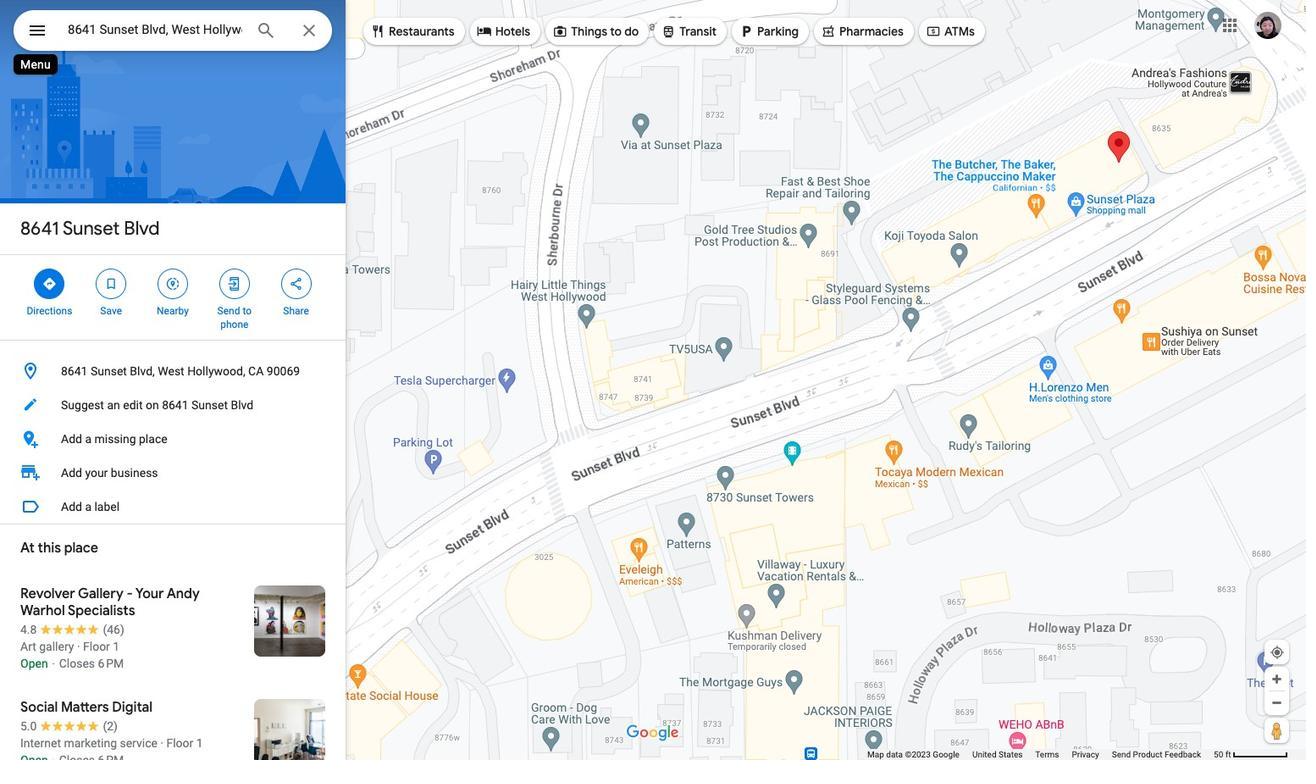 Task type: locate. For each thing, give the bounding box(es) containing it.
your
[[85, 466, 108, 480]]

map data ©2023 google
[[868, 750, 960, 759]]

social
[[20, 699, 58, 716]]

· right service
[[160, 737, 164, 750]]

blvd up actions for 8641 sunset blvd region
[[124, 217, 160, 241]]

specialists
[[68, 603, 135, 620]]

2 add from the top
[[61, 466, 82, 480]]

0 vertical spatial blvd
[[124, 217, 160, 241]]

0 horizontal spatial floor
[[83, 640, 110, 653]]

5.0 stars 2 reviews image
[[20, 718, 118, 735]]

sunset down hollywood,
[[192, 398, 228, 412]]

1 vertical spatial to
[[243, 305, 252, 317]]

add down suggest
[[61, 432, 82, 446]]

1 horizontal spatial place
[[139, 432, 168, 446]]

blvd inside button
[[231, 398, 254, 412]]

business
[[111, 466, 158, 480]]

8641 up suggest
[[61, 364, 88, 378]]

·
[[77, 640, 80, 653], [160, 737, 164, 750]]

0 horizontal spatial send
[[217, 305, 240, 317]]

transit
[[680, 24, 717, 39]]

1 right service
[[196, 737, 203, 750]]

sunset for blvd
[[63, 217, 120, 241]]

place down on
[[139, 432, 168, 446]]

footer
[[868, 749, 1215, 760]]

0 vertical spatial add
[[61, 432, 82, 446]]


[[165, 275, 181, 293]]

1 horizontal spatial send
[[1113, 750, 1132, 759]]

pharmacies
[[840, 24, 904, 39]]

add a label
[[61, 500, 120, 514]]

 pharmacies
[[821, 22, 904, 41]]

to up "phone"
[[243, 305, 252, 317]]

8641 right on
[[162, 398, 189, 412]]

1 horizontal spatial to
[[611, 24, 622, 39]]

1 horizontal spatial 8641
[[61, 364, 88, 378]]

1 vertical spatial floor
[[167, 737, 194, 750]]

90069
[[267, 364, 300, 378]]

floor right service
[[167, 737, 194, 750]]

0 horizontal spatial place
[[64, 540, 98, 557]]

states
[[999, 750, 1023, 759]]

0 vertical spatial place
[[139, 432, 168, 446]]

1 vertical spatial send
[[1113, 750, 1132, 759]]

add left the label
[[61, 500, 82, 514]]

-
[[127, 586, 133, 603]]

 hotels
[[477, 22, 531, 41]]

send
[[217, 305, 240, 317], [1113, 750, 1132, 759]]

blvd
[[124, 217, 160, 241], [231, 398, 254, 412]]

send left product in the right bottom of the page
[[1113, 750, 1132, 759]]

place inside add a missing place button
[[139, 432, 168, 446]]

data
[[887, 750, 904, 759]]

atms
[[945, 24, 975, 39]]

to inside  things to do
[[611, 24, 622, 39]]


[[739, 22, 754, 41]]

floor up 6 pm
[[83, 640, 110, 653]]

1 a from the top
[[85, 432, 92, 446]]

0 vertical spatial send
[[217, 305, 240, 317]]

send product feedback
[[1113, 750, 1202, 759]]

50
[[1215, 750, 1224, 759]]

google maps element
[[0, 0, 1307, 760]]

1 vertical spatial ·
[[160, 737, 164, 750]]

edit
[[123, 398, 143, 412]]

8641
[[20, 217, 59, 241], [61, 364, 88, 378], [162, 398, 189, 412]]

product
[[1134, 750, 1163, 759]]

add inside add a label button
[[61, 500, 82, 514]]

add inside add a missing place button
[[61, 432, 82, 446]]


[[104, 275, 119, 293]]

0 vertical spatial 8641
[[20, 217, 59, 241]]

8641 for 8641 sunset blvd
[[20, 217, 59, 241]]


[[227, 275, 242, 293]]

 parking
[[739, 22, 799, 41]]

to inside send to phone
[[243, 305, 252, 317]]

a
[[85, 432, 92, 446], [85, 500, 92, 514]]

2 vertical spatial 8641
[[162, 398, 189, 412]]

a left missing
[[85, 432, 92, 446]]

show street view coverage image
[[1265, 718, 1290, 743]]

floor
[[83, 640, 110, 653], [167, 737, 194, 750]]

8641 sunset blvd, west hollywood, ca 90069 button
[[0, 354, 346, 388]]

1 down (46)
[[113, 640, 120, 653]]

8641 inside button
[[162, 398, 189, 412]]

3 add from the top
[[61, 500, 82, 514]]

suggest an edit on 8641 sunset blvd
[[61, 398, 254, 412]]

8641 up 
[[20, 217, 59, 241]]

a inside add a label button
[[85, 500, 92, 514]]

warhol
[[20, 603, 65, 620]]


[[370, 22, 386, 41]]

art
[[20, 640, 36, 653]]

8641 inside button
[[61, 364, 88, 378]]

1 vertical spatial 1
[[196, 737, 203, 750]]

· up closes
[[77, 640, 80, 653]]

50 ft button
[[1215, 750, 1289, 759]]

⋅
[[51, 657, 56, 670]]

1 vertical spatial 8641
[[61, 364, 88, 378]]

0 vertical spatial floor
[[83, 640, 110, 653]]

footer containing map data ©2023 google
[[868, 749, 1215, 760]]

add
[[61, 432, 82, 446], [61, 466, 82, 480], [61, 500, 82, 514]]

restaurants
[[389, 24, 455, 39]]

8641 for 8641 sunset blvd, west hollywood, ca 90069
[[61, 364, 88, 378]]

0 vertical spatial sunset
[[63, 217, 120, 241]]


[[477, 22, 492, 41]]

add for add a missing place
[[61, 432, 82, 446]]

sunset for blvd,
[[91, 364, 127, 378]]

0 vertical spatial a
[[85, 432, 92, 446]]

0 vertical spatial ·
[[77, 640, 80, 653]]

add left your
[[61, 466, 82, 480]]

0 vertical spatial to
[[611, 24, 622, 39]]

blvd down ca
[[231, 398, 254, 412]]

andy
[[167, 586, 200, 603]]

sunset inside button
[[192, 398, 228, 412]]

a for missing
[[85, 432, 92, 446]]

sunset
[[63, 217, 120, 241], [91, 364, 127, 378], [192, 398, 228, 412]]

a inside add a missing place button
[[85, 432, 92, 446]]

send inside send to phone
[[217, 305, 240, 317]]

1 add from the top
[[61, 432, 82, 446]]

0 horizontal spatial 1
[[113, 640, 120, 653]]

sunset left blvd,
[[91, 364, 127, 378]]

1 horizontal spatial blvd
[[231, 398, 254, 412]]

1 vertical spatial a
[[85, 500, 92, 514]]

 atms
[[926, 22, 975, 41]]

to left do
[[611, 24, 622, 39]]

footer inside google maps element
[[868, 749, 1215, 760]]

2 horizontal spatial 8641
[[162, 398, 189, 412]]

ca
[[248, 364, 264, 378]]

8641 sunset blvd main content
[[0, 0, 346, 760]]

a left the label
[[85, 500, 92, 514]]

0 horizontal spatial 8641
[[20, 217, 59, 241]]

gallery
[[78, 586, 124, 603]]

sunset up the 
[[63, 217, 120, 241]]

· inside art gallery · floor 1 open ⋅ closes 6 pm
[[77, 640, 80, 653]]

2 vertical spatial sunset
[[192, 398, 228, 412]]

0 horizontal spatial to
[[243, 305, 252, 317]]

1 horizontal spatial floor
[[167, 737, 194, 750]]

place right this
[[64, 540, 98, 557]]


[[926, 22, 942, 41]]

1 vertical spatial blvd
[[231, 398, 254, 412]]

8641 sunset blvd
[[20, 217, 160, 241]]

this
[[38, 540, 61, 557]]

blvd,
[[130, 364, 155, 378]]

send for send to phone
[[217, 305, 240, 317]]

1 horizontal spatial 1
[[196, 737, 203, 750]]

at
[[20, 540, 35, 557]]

0 vertical spatial 1
[[113, 640, 120, 653]]

none field inside 8641 sunset blvd, west hollywood, ca 90069 field
[[68, 19, 242, 40]]

things
[[571, 24, 608, 39]]

1 vertical spatial add
[[61, 466, 82, 480]]

sunset inside button
[[91, 364, 127, 378]]

 restaurants
[[370, 22, 455, 41]]

None field
[[68, 19, 242, 40]]

zoom out image
[[1271, 697, 1284, 709]]

united states button
[[973, 749, 1023, 760]]

place
[[139, 432, 168, 446], [64, 540, 98, 557]]

2 a from the top
[[85, 500, 92, 514]]

actions for 8641 sunset blvd region
[[0, 255, 346, 340]]

add inside add your business "link"
[[61, 466, 82, 480]]

send inside send product feedback button
[[1113, 750, 1132, 759]]

4.8
[[20, 623, 37, 637]]

2 vertical spatial add
[[61, 500, 82, 514]]

to
[[611, 24, 622, 39], [243, 305, 252, 317]]

send up "phone"
[[217, 305, 240, 317]]

0 horizontal spatial ·
[[77, 640, 80, 653]]

save
[[100, 305, 122, 317]]


[[821, 22, 837, 41]]

zoom in image
[[1271, 673, 1284, 686]]

1 vertical spatial sunset
[[91, 364, 127, 378]]

matters
[[61, 699, 109, 716]]

0 horizontal spatial blvd
[[124, 217, 160, 241]]



Task type: describe. For each thing, give the bounding box(es) containing it.
 things to do
[[553, 22, 639, 41]]

gallery
[[39, 640, 74, 653]]

internet marketing service · floor 1
[[20, 737, 203, 750]]


[[27, 19, 47, 42]]

add your business
[[61, 466, 158, 480]]

add for add your business
[[61, 466, 82, 480]]

floor inside art gallery · floor 1 open ⋅ closes 6 pm
[[83, 640, 110, 653]]

google
[[933, 750, 960, 759]]

art gallery · floor 1 open ⋅ closes 6 pm
[[20, 640, 124, 670]]

1 vertical spatial place
[[64, 540, 98, 557]]

terms button
[[1036, 749, 1060, 760]]

add your business link
[[0, 456, 346, 490]]

west
[[158, 364, 184, 378]]

digital
[[112, 699, 153, 716]]

layers
[[41, 724, 69, 735]]

an
[[107, 398, 120, 412]]

 transit
[[661, 22, 717, 41]]

a for label
[[85, 500, 92, 514]]

google account: michele murakami  
(michele.murakami@adept.ai) image
[[1255, 12, 1282, 39]]

show your location image
[[1270, 645, 1286, 660]]

add a label button
[[0, 490, 346, 524]]

(46)
[[103, 623, 124, 637]]

marketing
[[64, 737, 117, 750]]

add a missing place button
[[0, 422, 346, 456]]

send for send product feedback
[[1113, 750, 1132, 759]]

at this place
[[20, 540, 98, 557]]

parking
[[758, 24, 799, 39]]

social matters digital
[[20, 699, 153, 716]]

1 inside art gallery · floor 1 open ⋅ closes 6 pm
[[113, 640, 120, 653]]

on
[[146, 398, 159, 412]]

revolver
[[20, 586, 75, 603]]

6 pm
[[98, 657, 124, 670]]


[[42, 275, 57, 293]]

 button
[[14, 10, 61, 54]]

suggest an edit on 8641 sunset blvd button
[[0, 388, 346, 422]]

do
[[625, 24, 639, 39]]

send product feedback button
[[1113, 749, 1202, 760]]

revolver gallery - your andy warhol specialists
[[20, 586, 200, 620]]

 search field
[[14, 10, 332, 54]]

hollywood,
[[187, 364, 245, 378]]

missing
[[94, 432, 136, 446]]

closes
[[59, 657, 95, 670]]

add a missing place
[[61, 432, 168, 446]]

united
[[973, 750, 997, 759]]

internet
[[20, 737, 61, 750]]

feedback
[[1165, 750, 1202, 759]]

nearby
[[157, 305, 189, 317]]

ft
[[1226, 750, 1232, 759]]


[[289, 275, 304, 293]]

50 ft
[[1215, 750, 1232, 759]]

your
[[135, 586, 164, 603]]

(2)
[[103, 720, 118, 733]]

8641 sunset blvd, west hollywood, ca 90069
[[61, 364, 300, 378]]


[[553, 22, 568, 41]]

add for add a label
[[61, 500, 82, 514]]

open
[[20, 657, 48, 670]]

8641 Sunset Blvd, West Hollywood, CA 90069 field
[[14, 10, 332, 51]]

label
[[94, 500, 120, 514]]

©2023
[[906, 750, 931, 759]]

terms
[[1036, 750, 1060, 759]]

privacy
[[1073, 750, 1100, 759]]

united states
[[973, 750, 1023, 759]]

hotels
[[496, 24, 531, 39]]

1 horizontal spatial ·
[[160, 737, 164, 750]]


[[661, 22, 677, 41]]

send to phone
[[217, 305, 252, 331]]

map
[[868, 750, 885, 759]]

directions
[[27, 305, 72, 317]]

4.8 stars 46 reviews image
[[20, 621, 124, 638]]

privacy button
[[1073, 749, 1100, 760]]

phone
[[221, 319, 249, 331]]

service
[[120, 737, 158, 750]]

share
[[283, 305, 309, 317]]

suggest
[[61, 398, 104, 412]]

5.0
[[20, 720, 37, 733]]



Task type: vqa. For each thing, say whether or not it's contained in the screenshot.


